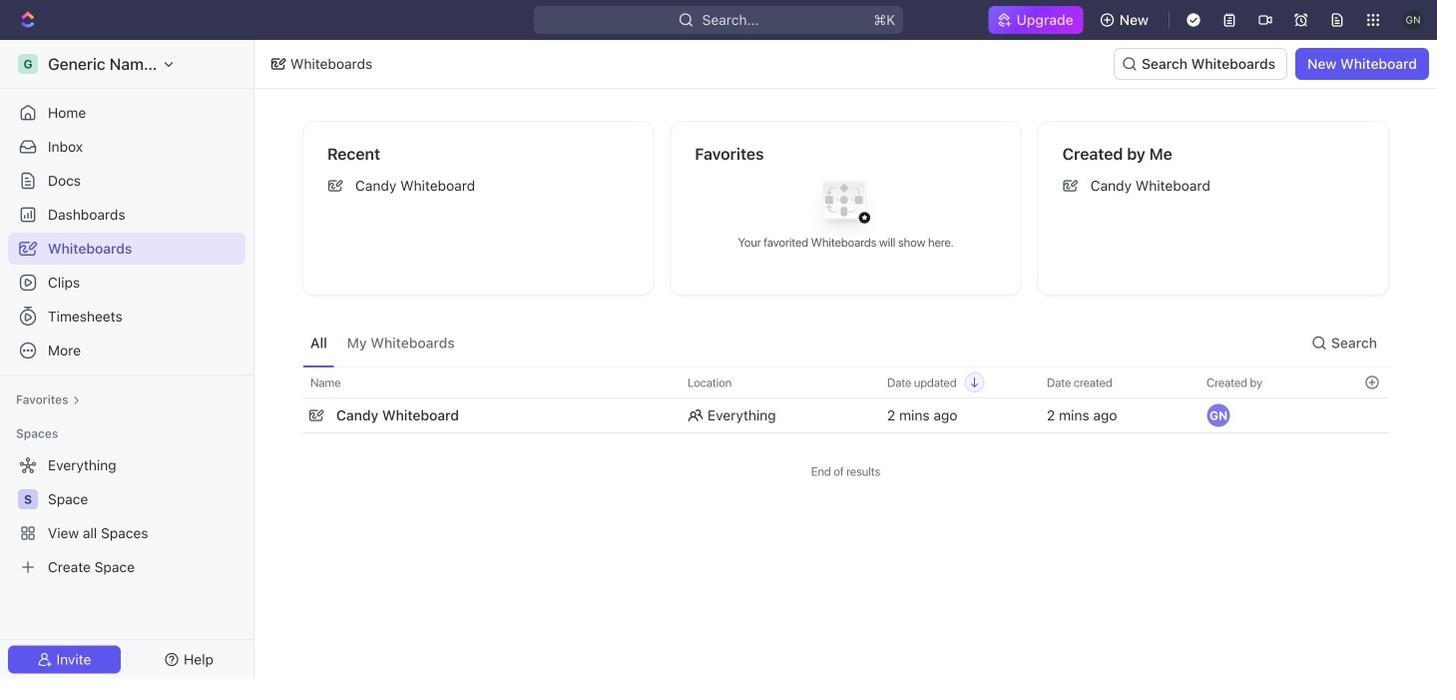 Task type: describe. For each thing, give the bounding box(es) containing it.
sidebar navigation
[[0, 40, 259, 679]]

2 row from the top
[[303, 395, 1390, 435]]

no favorited whiteboards image
[[806, 166, 886, 246]]



Task type: locate. For each thing, give the bounding box(es) containing it.
tab list
[[303, 320, 463, 366]]

row
[[303, 366, 1390, 398], [303, 395, 1390, 435]]

generic name, , element
[[1207, 403, 1231, 427]]

table
[[303, 366, 1390, 435]]

tree
[[8, 449, 246, 583]]

tree inside sidebar navigation
[[8, 449, 246, 583]]

space, , element
[[18, 489, 38, 509]]

generic name's workspace, , element
[[18, 54, 38, 74]]

1 row from the top
[[303, 366, 1390, 398]]



Task type: vqa. For each thing, say whether or not it's contained in the screenshot.
Generic Name's Workspace, , element
yes



